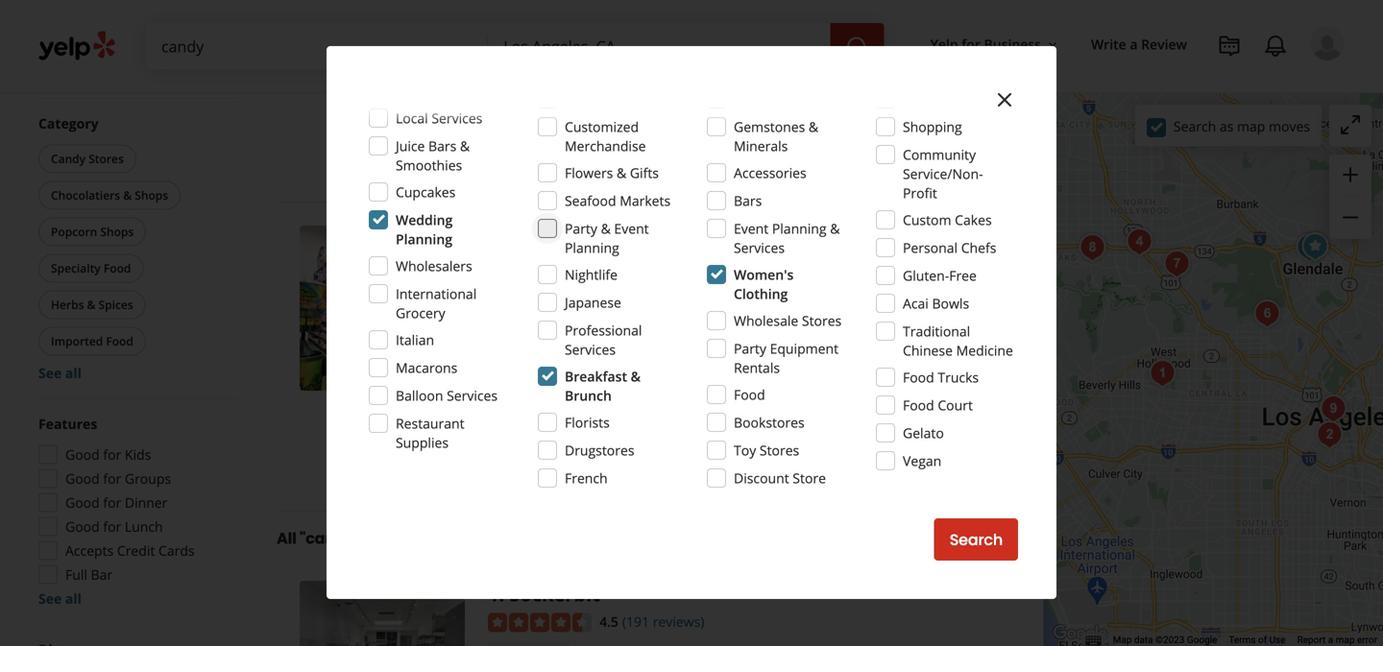 Task type: locate. For each thing, give the bounding box(es) containing it.
0 vertical spatial until
[[528, 8, 556, 27]]

view website link
[[845, 137, 983, 179], [845, 446, 983, 488]]

curbside down we…"
[[667, 458, 717, 474]]

candy stores inside candy stores link
[[492, 289, 567, 304]]

1 4.5 link from the top
[[600, 256, 619, 276]]

flavor factory candy image
[[1297, 228, 1335, 266], [1297, 228, 1335, 266]]

gelato
[[903, 424, 944, 442]]

for up good for lunch
[[103, 494, 121, 512]]

butcher
[[903, 90, 953, 108]]

4.5 left (191 in the bottom left of the page
[[600, 613, 619, 631]]

0 vertical spatial curbside pickup
[[667, 149, 757, 165]]

slideshow element
[[300, 0, 465, 82], [300, 226, 465, 391]]

kids
[[125, 446, 151, 464]]

international grocery
[[396, 285, 477, 322]]

event up women's
[[734, 220, 769, 238]]

wedding planning
[[396, 211, 453, 248]]

los
[[438, 528, 463, 549]]

1 vertical spatial i
[[586, 412, 589, 431]]

pm right the 9:00
[[589, 8, 610, 27]]

0 vertical spatial shops
[[135, 187, 168, 203]]

services inside professional services
[[565, 341, 616, 359]]

of inside "flavor factory candy prides it self in giving candy the perfect extra blend of flavor. whether that means mixing candy with spices, chili and chamoy or what we like to call "our…"
[[509, 84, 522, 102]]

1 horizontal spatial party
[[734, 340, 767, 358]]

0 vertical spatial candy stores
[[51, 151, 124, 167]]

herbs & spices
[[51, 297, 133, 313]]

0 horizontal spatial planning
[[396, 230, 453, 248]]

bars
[[429, 137, 457, 155], [734, 192, 762, 210]]

1 horizontal spatial search
[[1174, 117, 1217, 135]]

0 vertical spatial search
[[1174, 117, 1217, 135]]

seafood markets
[[565, 192, 671, 210]]

1 vertical spatial see all
[[38, 590, 82, 608]]

bars inside juice bars & smoothies
[[429, 137, 457, 155]]

to left visit.
[[578, 374, 590, 392]]

0 horizontal spatial it
[[641, 412, 649, 431]]

& inside event planning & services
[[830, 220, 840, 238]]

vegan
[[903, 452, 942, 470]]

place
[[541, 374, 574, 392]]

0 horizontal spatial map
[[1238, 117, 1266, 135]]

view website down gelato
[[863, 456, 964, 478]]

more for giving
[[694, 103, 729, 122]]

candy stores inside group
[[51, 151, 124, 167]]

imported food
[[51, 333, 133, 349]]

1 good from the top
[[65, 446, 100, 464]]

water
[[853, 393, 888, 412]]

2 pm from the top
[[589, 317, 610, 336]]

candy down category at the top left
[[51, 151, 86, 167]]

1 horizontal spatial planning
[[565, 239, 620, 257]]

stores up equipment
[[802, 312, 842, 330]]

candy warehouse image
[[300, 226, 465, 391]]

stores
[[89, 151, 124, 167], [531, 289, 567, 304], [802, 312, 842, 330], [760, 442, 800, 460]]

open
[[488, 8, 524, 27]]

party inside party equipment rentals
[[734, 340, 767, 358]]

walk
[[653, 374, 682, 392]]

it left self
[[691, 65, 699, 83]]

to inside "fun place to visit. you walk in and your just overwhelmed. luckily i didn't go in hungry lol. they have banana lady taffy and salt water taffy.... my favorite but i passed it by. we…"
[[578, 374, 590, 392]]

a right write
[[1130, 35, 1138, 53]]

of left use
[[1259, 635, 1268, 646]]

food down rentals
[[734, 386, 766, 404]]

of
[[509, 84, 522, 102], [1259, 635, 1268, 646]]

operated for minority-owned & operated
[[836, 344, 894, 363]]

until up women-
[[528, 317, 556, 336]]

map region
[[1003, 0, 1384, 647]]

a inside "link"
[[1130, 35, 1138, 53]]

map left error
[[1336, 635, 1355, 646]]

2 4.5 from the top
[[600, 613, 619, 631]]

good up the accepts
[[65, 518, 100, 536]]

dogs
[[65, 38, 97, 57]]

1 vertical spatial candy stores
[[492, 289, 567, 304]]

0 horizontal spatial candy stores button
[[38, 145, 136, 173]]

1 vertical spatial to
[[578, 374, 590, 392]]

stores inside group
[[89, 151, 124, 167]]

view website up profit
[[863, 147, 964, 169]]

2 see from the top
[[38, 590, 62, 608]]

toothsome chocolate emporium and savory feast kitchen image
[[1158, 245, 1197, 283]]

lady
[[738, 393, 764, 412]]

means
[[655, 84, 697, 102]]

it inside "fun place to visit. you walk in and your just overwhelmed. luckily i didn't go in hungry lol. they have banana lady taffy and salt water taffy.... my favorite but i passed it by. we…"
[[641, 412, 649, 431]]

1 website from the top
[[903, 147, 964, 169]]

owned up breakfast
[[561, 344, 603, 363]]

all for category
[[65, 364, 82, 382]]

2 see all button from the top
[[38, 590, 82, 608]]

1 vertical spatial more link
[[713, 412, 749, 431]]

0 horizontal spatial party
[[565, 220, 598, 238]]

cards
[[159, 542, 195, 560]]

chinese
[[903, 342, 953, 360]]

1 vertical spatial search
[[950, 529, 1003, 551]]

wholesalers
[[396, 257, 472, 275]]

& inside party & event planning
[[601, 220, 611, 238]]

curbside pickup
[[667, 149, 757, 165], [667, 458, 757, 474]]

see for category
[[38, 364, 62, 382]]

luckily
[[879, 374, 921, 392]]

&
[[700, 35, 710, 53], [809, 118, 819, 136], [460, 137, 470, 155], [617, 164, 627, 182], [123, 187, 132, 203], [601, 220, 611, 238], [830, 220, 840, 238], [87, 297, 96, 313], [607, 344, 617, 363], [823, 344, 833, 363], [631, 368, 641, 386]]

more link for and
[[713, 412, 749, 431]]

planning inside wedding planning
[[396, 230, 453, 248]]

1 see from the top
[[38, 364, 62, 382]]

0 horizontal spatial operated
[[620, 344, 678, 363]]

food up the taffy....
[[903, 369, 935, 387]]

2 4.5 link from the top
[[600, 611, 619, 632]]

2 until from the top
[[528, 317, 556, 336]]

3 good from the top
[[65, 494, 100, 512]]

operated
[[713, 35, 770, 53], [620, 344, 678, 363], [836, 344, 894, 363]]

more link for giving
[[694, 103, 729, 122]]

rentals
[[734, 359, 780, 377]]

curbside right gifts
[[667, 149, 717, 165]]

1 pm from the top
[[589, 8, 610, 27]]

1 horizontal spatial candy stores button
[[488, 287, 571, 306]]

planning up women's
[[772, 220, 827, 238]]

view website link down gelato
[[845, 446, 983, 488]]

2 curbside from the top
[[667, 458, 717, 474]]

good for good for groups
[[65, 470, 100, 488]]

and left salt
[[800, 393, 823, 412]]

1 horizontal spatial of
[[1259, 635, 1268, 646]]

pm down japanese
[[589, 317, 610, 336]]

4.5 down warehouse
[[600, 258, 619, 276]]

candy up that
[[605, 65, 644, 83]]

1 horizontal spatial it
[[691, 65, 699, 83]]

more link down mixing
[[694, 103, 729, 122]]

2 horizontal spatial planning
[[772, 220, 827, 238]]

1 vertical spatial website
[[903, 456, 964, 478]]

1 view website link from the top
[[845, 137, 983, 179]]

1 vertical spatial view website
[[863, 456, 964, 478]]

(191 reviews) link
[[623, 611, 705, 632]]

terms of use link
[[1229, 635, 1286, 646]]

traditional chinese medicine
[[903, 322, 1014, 360]]

and inside "flavor factory candy prides it self in giving candy the perfect extra blend of flavor. whether that means mixing candy with spices, chili and chamoy or what we like to call "our…"
[[891, 84, 915, 102]]

1 vertical spatial a
[[1329, 635, 1334, 646]]

1 vertical spatial until
[[528, 317, 556, 336]]

0 horizontal spatial bars
[[429, 137, 457, 155]]

nightlife
[[565, 266, 618, 284]]

planning up nightlife at the left top
[[565, 239, 620, 257]]

1 view from the top
[[863, 147, 899, 169]]

specialty
[[51, 260, 101, 276]]

4.5 star rating image down "1 . sockerbit"
[[488, 613, 592, 633]]

international
[[396, 285, 477, 303]]

0 vertical spatial and
[[891, 84, 915, 102]]

2 horizontal spatial and
[[891, 84, 915, 102]]

search dialog
[[0, 0, 1384, 647]]

1 view website from the top
[[863, 147, 964, 169]]

0 horizontal spatial search
[[950, 529, 1003, 551]]

2 event from the left
[[734, 220, 769, 238]]

& inside juice bars & smoothies
[[460, 137, 470, 155]]

for down good for dinner
[[103, 518, 121, 536]]

view left community
[[863, 147, 899, 169]]

1 horizontal spatial owned
[[654, 35, 696, 53]]

bowls
[[933, 295, 970, 313]]

food up gelato
[[903, 396, 935, 415]]

2 good from the top
[[65, 470, 100, 488]]

reviews)
[[653, 613, 705, 631]]

hungry
[[543, 393, 588, 412]]

candy up women-
[[492, 289, 528, 304]]

party inside party & event planning
[[565, 220, 598, 238]]

1 vertical spatial view
[[863, 456, 899, 478]]

1 4.5 from the top
[[600, 258, 619, 276]]

full bar
[[65, 566, 113, 584]]

in left "los"
[[420, 528, 435, 549]]

0 horizontal spatial candy stores
[[51, 151, 124, 167]]

1 pickup from the top
[[720, 149, 757, 165]]

0 vertical spatial pickup
[[720, 149, 757, 165]]

website for locally owned & operated
[[903, 147, 964, 169]]

profit
[[903, 184, 938, 202]]

0 vertical spatial to
[[607, 103, 620, 122]]

party down seafood
[[565, 220, 598, 238]]

search
[[1174, 117, 1217, 135], [950, 529, 1003, 551]]

food for food
[[734, 386, 766, 404]]

food up spices
[[104, 260, 131, 276]]

view website link for locally owned & operated
[[845, 137, 983, 179]]

0 vertical spatial see
[[38, 364, 62, 382]]

search inside button
[[950, 529, 1003, 551]]

candy down giving
[[746, 84, 783, 102]]

planning for event
[[772, 220, 827, 238]]

0 vertical spatial i
[[925, 374, 929, 392]]

candy
[[605, 65, 644, 83], [51, 151, 86, 167], [488, 226, 548, 252], [492, 289, 528, 304]]

0 vertical spatial 4.5 star rating image
[[488, 258, 592, 277]]

giving
[[743, 65, 780, 83]]

planning inside event planning & services
[[772, 220, 827, 238]]

party up rentals
[[734, 340, 767, 358]]

see all button down full on the left bottom
[[38, 590, 82, 608]]

.
[[499, 581, 505, 608]]

in inside "flavor factory candy prides it self in giving candy the perfect extra blend of flavor. whether that means mixing candy with spices, chili and chamoy or what we like to call "our…"
[[728, 65, 740, 83]]

1 vertical spatial shops
[[100, 224, 134, 240]]

0 vertical spatial a
[[1130, 35, 1138, 53]]

a right report
[[1329, 635, 1334, 646]]

0 vertical spatial it
[[691, 65, 699, 83]]

good for good for lunch
[[65, 518, 100, 536]]

takeout down customized
[[588, 149, 633, 165]]

candy warehouse link
[[488, 226, 661, 252]]

1 vertical spatial takeout
[[588, 149, 633, 165]]

party equipment rentals
[[734, 340, 839, 377]]

all down full on the left bottom
[[65, 590, 82, 608]]

candy stores up until 6:00 pm at the left of page
[[492, 289, 567, 304]]

delivery left 16 checkmark v2 icon at the left of the page
[[507, 149, 553, 165]]

1 horizontal spatial to
[[607, 103, 620, 122]]

0 vertical spatial more
[[694, 103, 729, 122]]

like
[[582, 103, 604, 122]]

2 delivery from the top
[[507, 458, 553, 474]]

2 slideshow element from the top
[[300, 226, 465, 391]]

stores up chocolatiers & shops
[[89, 151, 124, 167]]

good down good for kids on the left bottom
[[65, 470, 100, 488]]

personal chefs
[[903, 239, 997, 257]]

discount store
[[734, 469, 826, 488]]

all down imported
[[65, 364, 82, 382]]

chamoy
[[918, 84, 968, 102]]

pickup down gemstones
[[720, 149, 757, 165]]

2 see all from the top
[[38, 590, 82, 608]]

candy inside candy stores link
[[492, 289, 528, 304]]

0 vertical spatial view
[[863, 147, 899, 169]]

search as map moves
[[1174, 117, 1311, 135]]

user actions element
[[915, 24, 1372, 142]]

1 vertical spatial slideshow element
[[300, 226, 465, 391]]

chili
[[862, 84, 887, 102]]

website down gelato
[[903, 456, 964, 478]]

2 vertical spatial and
[[800, 393, 823, 412]]

for for groups
[[103, 470, 121, 488]]

takeout for until 6:00 pm
[[588, 458, 633, 474]]

owned for minority-
[[777, 344, 820, 363]]

planning down wedding
[[396, 230, 453, 248]]

for down good for kids on the left bottom
[[103, 470, 121, 488]]

breakfast
[[565, 368, 627, 386]]

they
[[613, 393, 643, 412]]

1 vertical spatial view website link
[[845, 446, 983, 488]]

personal
[[903, 239, 958, 257]]

website down shopping
[[903, 147, 964, 169]]

0 vertical spatial view website link
[[845, 137, 983, 179]]

1 curbside pickup from the top
[[667, 149, 757, 165]]

acai bowls
[[903, 295, 970, 313]]

data
[[1135, 635, 1154, 646]]

1 curbside from the top
[[667, 149, 717, 165]]

map data ©2023 google
[[1113, 635, 1218, 646]]

2 curbside pickup from the top
[[667, 458, 757, 474]]

in right self
[[728, 65, 740, 83]]

by.
[[652, 412, 671, 431]]

4.5 link for first 4.5 star rating image from the bottom
[[600, 611, 619, 632]]

1 vertical spatial delivery
[[507, 458, 553, 474]]

flavor.
[[526, 84, 565, 102]]

see all down imported
[[38, 364, 82, 382]]

sockerbit
[[510, 581, 600, 608]]

tuesday's sweet shoppe image
[[1074, 229, 1112, 267]]

bars up smoothies in the top of the page
[[429, 137, 457, 155]]

1 vertical spatial all
[[65, 590, 82, 608]]

curbside pickup for locally owned & operated
[[667, 149, 757, 165]]

1 slideshow element from the top
[[300, 0, 465, 82]]

1 vertical spatial curbside
[[667, 458, 717, 474]]

takeout down passed
[[588, 458, 633, 474]]

shops right chocolatiers
[[135, 187, 168, 203]]

0 vertical spatial bars
[[429, 137, 457, 155]]

0 horizontal spatial of
[[509, 84, 522, 102]]

operated up overwhelmed.
[[836, 344, 894, 363]]

event down markets
[[614, 220, 649, 238]]

next image
[[434, 297, 457, 320]]

candy stores button
[[38, 145, 136, 173], [488, 287, 571, 306]]

2 view website link from the top
[[845, 446, 983, 488]]

boutique
[[507, 35, 565, 53]]

bars down accessories
[[734, 192, 762, 210]]

1 vertical spatial pm
[[589, 317, 610, 336]]

1 vertical spatial 4.5 link
[[600, 611, 619, 632]]

1 vertical spatial of
[[1259, 635, 1268, 646]]

operated up giving
[[713, 35, 770, 53]]

view website link for minority-owned & operated
[[845, 446, 983, 488]]

4.5 star rating image up candy stores link
[[488, 258, 592, 277]]

yelp for business button
[[923, 27, 1068, 62]]

delivery down favorite
[[507, 458, 553, 474]]

1 vertical spatial 4.5
[[600, 613, 619, 631]]

view for locally owned & operated
[[863, 147, 899, 169]]

good down features
[[65, 446, 100, 464]]

2 horizontal spatial operated
[[836, 344, 894, 363]]

2 horizontal spatial owned
[[777, 344, 820, 363]]

2 pickup from the top
[[720, 458, 757, 474]]

1 horizontal spatial bars
[[734, 192, 762, 210]]

1 horizontal spatial candy stores
[[492, 289, 567, 304]]

candy stores up chocolatiers
[[51, 151, 124, 167]]

info icon image
[[776, 36, 792, 51], [776, 36, 792, 51], [900, 345, 915, 360], [900, 345, 915, 360]]

2 view from the top
[[863, 456, 899, 478]]

view left vegan
[[863, 456, 899, 478]]

women's clothing
[[734, 266, 794, 303]]

more down mixing
[[694, 103, 729, 122]]

0 vertical spatial more link
[[694, 103, 729, 122]]

see all button for category
[[38, 364, 82, 382]]

and for spices,
[[891, 84, 915, 102]]

food for food court
[[903, 396, 935, 415]]

shops down chocolatiers & shops button at the top of the page
[[100, 224, 134, 240]]

more link down lady
[[713, 412, 749, 431]]

pickup for locally owned & operated
[[720, 149, 757, 165]]

pickup
[[720, 149, 757, 165], [720, 458, 757, 474]]

party for party & event planning
[[565, 220, 598, 238]]

california
[[536, 528, 613, 549]]

1 event from the left
[[614, 220, 649, 238]]

2 website from the top
[[903, 456, 964, 478]]

None search field
[[146, 23, 888, 69]]

4.5 for 2nd 4.5 star rating image from the bottom
[[600, 258, 619, 276]]

website
[[903, 147, 964, 169], [903, 456, 964, 478]]

0 vertical spatial view website
[[863, 147, 964, 169]]

to left the call
[[607, 103, 620, 122]]

takeout
[[108, 62, 159, 81], [588, 149, 633, 165], [588, 458, 633, 474]]

0 vertical spatial candy
[[783, 65, 820, 83]]

4.5 link down warehouse
[[600, 256, 619, 276]]

4.5 link left (191 in the bottom left of the page
[[600, 611, 619, 632]]

4.5 star rating image
[[488, 258, 592, 277], [488, 613, 592, 633]]

pickup down bookstores
[[720, 458, 757, 474]]

candy up with
[[783, 65, 820, 83]]

services down professional
[[565, 341, 616, 359]]

2 view website from the top
[[863, 456, 964, 478]]

restaurant
[[396, 415, 465, 433]]

see all button for features
[[38, 590, 82, 608]]

group
[[35, 114, 238, 383], [1330, 155, 1372, 239], [33, 415, 238, 609]]

0 horizontal spatial event
[[614, 220, 649, 238]]

toy
[[734, 442, 756, 460]]

curbside pickup down we…"
[[667, 458, 757, 474]]

1 vertical spatial pickup
[[720, 458, 757, 474]]

0 vertical spatial see all
[[38, 364, 82, 382]]

0 horizontal spatial a
[[1130, 35, 1138, 53]]

see all button down imported
[[38, 364, 82, 382]]

1 delivery from the top
[[507, 149, 553, 165]]

0 vertical spatial website
[[903, 147, 964, 169]]

0 vertical spatial pm
[[589, 8, 610, 27]]

french
[[565, 469, 608, 488]]

prides
[[648, 65, 687, 83]]

0 horizontal spatial i
[[586, 412, 589, 431]]

food trucks
[[903, 369, 979, 387]]

more down lady
[[713, 412, 749, 431]]

owned down 'wholesale stores'
[[777, 344, 820, 363]]

good up good for lunch
[[65, 494, 100, 512]]

slideshow element for until 9:00 pm
[[300, 0, 465, 82]]

6:00
[[559, 317, 586, 336]]

1 horizontal spatial event
[[734, 220, 769, 238]]

for inside button
[[962, 35, 981, 53]]

i left didn't
[[925, 374, 929, 392]]

services up women's
[[734, 239, 785, 257]]

map right as
[[1238, 117, 1266, 135]]

trucks
[[938, 369, 979, 387]]

candy stores for topmost candy stores button
[[51, 151, 124, 167]]

0 vertical spatial 4.5 link
[[600, 256, 619, 276]]

credit
[[117, 542, 155, 560]]

use
[[1270, 635, 1286, 646]]

cakes
[[955, 211, 992, 229]]

services left go
[[447, 387, 498, 405]]

1 vertical spatial see all button
[[38, 590, 82, 608]]

candy stores button up until 6:00 pm at the left of page
[[488, 287, 571, 306]]

0 vertical spatial slideshow element
[[300, 0, 465, 82]]

curbside pickup down "our…"
[[667, 149, 757, 165]]

1 vertical spatial it
[[641, 412, 649, 431]]

1 horizontal spatial map
[[1336, 635, 1355, 646]]

google image
[[1049, 622, 1112, 647]]

0 vertical spatial see all button
[[38, 364, 82, 382]]

owned up prides
[[654, 35, 696, 53]]

curbside
[[667, 149, 717, 165], [667, 458, 717, 474]]

0 vertical spatial delivery
[[507, 149, 553, 165]]

but
[[561, 412, 582, 431]]

0 horizontal spatial shops
[[100, 224, 134, 240]]

minority-owned & operated
[[720, 344, 894, 363]]

candy stores button up chocolatiers
[[38, 145, 136, 173]]

1 all from the top
[[65, 364, 82, 382]]

seafood
[[565, 192, 616, 210]]

minority-
[[720, 344, 777, 363]]

go
[[509, 393, 525, 412]]

2 4.5 star rating image from the top
[[488, 613, 592, 633]]

accepts
[[65, 542, 114, 560]]

1 see all from the top
[[38, 364, 82, 382]]

1 vertical spatial see
[[38, 590, 62, 608]]

1 horizontal spatial and
[[800, 393, 823, 412]]

operated up you
[[620, 344, 678, 363]]

i right but on the left bottom of page
[[586, 412, 589, 431]]

1 horizontal spatial operated
[[713, 35, 770, 53]]

1 see all button from the top
[[38, 364, 82, 382]]

chocolatiers & shops
[[51, 187, 168, 203]]

2 all from the top
[[65, 590, 82, 608]]

view website link up profit
[[845, 137, 983, 179]]

warehouse
[[553, 226, 661, 252]]

0 vertical spatial 4.5
[[600, 258, 619, 276]]

0 vertical spatial curbside
[[667, 149, 717, 165]]

16 chevron down v2 image
[[1045, 37, 1061, 53]]

equipment
[[770, 340, 839, 358]]

gemstones & minerals
[[734, 118, 819, 155]]

for right yelp
[[962, 35, 981, 53]]

0 vertical spatial of
[[509, 84, 522, 102]]

1 vertical spatial curbside pickup
[[667, 458, 757, 474]]

it left by.
[[641, 412, 649, 431]]

4 good from the top
[[65, 518, 100, 536]]

0 vertical spatial party
[[565, 220, 598, 238]]

0 horizontal spatial owned
[[561, 344, 603, 363]]

and down extra
[[891, 84, 915, 102]]

for for kids
[[103, 446, 121, 464]]

1 horizontal spatial a
[[1329, 635, 1334, 646]]

1 vertical spatial candy
[[746, 84, 783, 102]]



Task type: describe. For each thing, give the bounding box(es) containing it.
planning for wedding
[[396, 230, 453, 248]]

florists
[[565, 414, 610, 432]]

map for moves
[[1238, 117, 1266, 135]]

delivery for until 6:00 pm
[[507, 458, 553, 474]]

owned for locally
[[654, 35, 696, 53]]

see all for category
[[38, 364, 82, 382]]

outdoor seating
[[65, 14, 168, 33]]

notifications image
[[1265, 35, 1288, 58]]

all "candy" results in los angeles, california
[[277, 528, 613, 549]]

chocolatiers
[[51, 187, 120, 203]]

event planning & services
[[734, 220, 840, 257]]

it inside "flavor factory candy prides it self in giving candy the perfect extra blend of flavor. whether that means mixing candy with spices, chili and chamoy or what we like to call "our…"
[[691, 65, 699, 83]]

for for lunch
[[103, 518, 121, 536]]

candy stores for the bottommost candy stores button
[[492, 289, 567, 304]]

perfect
[[848, 65, 892, 83]]

allowed
[[101, 38, 150, 57]]

good for good for dinner
[[65, 494, 100, 512]]

previous image
[[307, 297, 331, 320]]

women-
[[507, 344, 561, 363]]

search image
[[846, 36, 869, 59]]

sockerbit image
[[1144, 355, 1182, 393]]

party for party equipment rentals
[[734, 340, 767, 358]]

gluten-free
[[903, 267, 977, 285]]

category
[[38, 114, 99, 133]]

operated for locally owned & operated
[[713, 35, 770, 53]]

see for features
[[38, 590, 62, 608]]

operated for women-owned & operated
[[620, 344, 678, 363]]

offers
[[65, 62, 104, 81]]

balloon
[[396, 387, 443, 405]]

1
[[488, 581, 499, 608]]

chocolatiers & shops button
[[38, 181, 181, 210]]

group containing features
[[33, 415, 238, 609]]

local
[[396, 109, 428, 127]]

1 horizontal spatial i
[[925, 374, 929, 392]]

4.5 link for 2nd 4.5 star rating image from the bottom
[[600, 256, 619, 276]]

business
[[984, 35, 1042, 53]]

we
[[561, 103, 579, 122]]

outdoor
[[65, 14, 119, 33]]

didn't
[[932, 374, 968, 392]]

9:00
[[559, 8, 586, 27]]

candy inside group
[[51, 151, 86, 167]]

owned for women-
[[561, 344, 603, 363]]

open until 9:00 pm
[[488, 8, 610, 27]]

customized
[[565, 118, 639, 136]]

läderach chocolatiers suisse image
[[1291, 229, 1329, 267]]

stores up until 6:00 pm at the left of page
[[531, 289, 567, 304]]

and for lady
[[800, 393, 823, 412]]

services for professional services
[[565, 341, 616, 359]]

map for error
[[1336, 635, 1355, 646]]

write a review
[[1092, 35, 1188, 53]]

group containing category
[[35, 114, 238, 383]]

gluten-
[[903, 267, 950, 285]]

terms
[[1229, 635, 1256, 646]]

locally owned & operated
[[608, 35, 770, 53]]

report
[[1298, 635, 1326, 646]]

store
[[793, 469, 826, 488]]

keyboard shortcuts image
[[1086, 637, 1102, 646]]

& inside gemstones & minerals
[[809, 118, 819, 136]]

error
[[1358, 635, 1378, 646]]

good for groups
[[65, 470, 171, 488]]

expand map image
[[1339, 113, 1363, 136]]

"fun place to visit. you walk in and your just overwhelmed. luckily i didn't go in hungry lol. they have banana lady taffy and salt water taffy.... my favorite but i passed it by. we…"
[[509, 374, 968, 431]]

salt
[[827, 393, 849, 412]]

event inside party & event planning
[[614, 220, 649, 238]]

zoom out image
[[1339, 206, 1363, 229]]

website for minority-owned & operated
[[903, 456, 964, 478]]

& inside breakfast & brunch
[[631, 368, 641, 386]]

in right go
[[528, 393, 540, 412]]

you
[[626, 374, 650, 392]]

until 6:00 pm
[[528, 317, 610, 336]]

call
[[624, 103, 644, 122]]

candy up candy stores link
[[488, 226, 548, 252]]

1 until from the top
[[528, 8, 556, 27]]

good for kids
[[65, 446, 151, 464]]

that
[[626, 84, 651, 102]]

to inside "flavor factory candy prides it self in giving candy the perfect extra blend of flavor. whether that means mixing candy with spices, chili and chamoy or what we like to call "our…"
[[607, 103, 620, 122]]

0 vertical spatial candy stores button
[[38, 145, 136, 173]]

custom cakes
[[903, 211, 992, 229]]

wholesale stores
[[734, 312, 842, 330]]

acai
[[903, 295, 929, 313]]

16 boutique v2 image
[[488, 37, 504, 52]]

report a map error
[[1298, 635, 1378, 646]]

curbside for minority-
[[667, 458, 717, 474]]

specialty food
[[51, 260, 131, 276]]

slideshow element for until 6:00 pm
[[300, 226, 465, 391]]

curbside for locally
[[667, 149, 717, 165]]

services inside event planning & services
[[734, 239, 785, 257]]

curbside pickup for minority-owned & operated
[[667, 458, 757, 474]]

1 horizontal spatial shops
[[135, 187, 168, 203]]

all for features
[[65, 590, 82, 608]]

16 minority owned v2 image
[[701, 346, 716, 361]]

merchandise
[[565, 137, 646, 155]]

features
[[38, 415, 97, 433]]

search for search as map moves
[[1174, 117, 1217, 135]]

we…"
[[675, 412, 710, 431]]

1 vertical spatial and
[[700, 374, 724, 392]]

see all for features
[[38, 590, 82, 608]]

seating
[[122, 14, 168, 33]]

moves
[[1269, 117, 1311, 135]]

takeout for until 9:00 pm
[[588, 149, 633, 165]]

self
[[702, 65, 724, 83]]

cocoa & candy image
[[1121, 223, 1159, 261]]

professional
[[565, 321, 642, 340]]

report a map error link
[[1298, 635, 1378, 646]]

tuesday's sweet shoppe image
[[1249, 295, 1287, 333]]

accepts credit cards
[[65, 542, 195, 560]]

pickup for minority-owned & operated
[[720, 458, 757, 474]]

stores up discount store
[[760, 442, 800, 460]]

the
[[824, 65, 844, 83]]

4.5 for first 4.5 star rating image from the bottom
[[600, 613, 619, 631]]

search button
[[935, 519, 1019, 561]]

good for lunch
[[65, 518, 163, 536]]

view website for locally owned & operated
[[863, 147, 964, 169]]

candy warehouse
[[488, 226, 661, 252]]

juice
[[396, 137, 425, 155]]

a for report
[[1329, 635, 1334, 646]]

16 checkmark v2 image
[[568, 149, 584, 165]]

cupcakes
[[396, 183, 456, 201]]

jack's candy image
[[1311, 416, 1349, 455]]

candy inside "flavor factory candy prides it self in giving candy the perfect extra blend of flavor. whether that means mixing candy with spices, chili and chamoy or what we like to call "our…"
[[605, 65, 644, 83]]

just
[[760, 374, 783, 392]]

a for write
[[1130, 35, 1138, 53]]

clothing
[[734, 285, 788, 303]]

food for food trucks
[[903, 369, 935, 387]]

1 4.5 star rating image from the top
[[488, 258, 592, 277]]

for for business
[[962, 35, 981, 53]]

yelp
[[931, 35, 959, 53]]

herbs
[[51, 297, 84, 313]]

close image
[[994, 88, 1017, 112]]

custom
[[903, 211, 952, 229]]

mixing
[[701, 84, 743, 102]]

write a review link
[[1084, 27, 1195, 61]]

court
[[938, 396, 973, 415]]

services for local services
[[432, 109, 483, 127]]

delivery for until 9:00 pm
[[507, 149, 553, 165]]

for for dinner
[[103, 494, 121, 512]]

lol.
[[591, 393, 610, 412]]

projects image
[[1218, 35, 1241, 58]]

fugetsu do image
[[1315, 390, 1353, 429]]

services for balloon services
[[447, 387, 498, 405]]

event inside event planning & services
[[734, 220, 769, 238]]

balloon services
[[396, 387, 498, 405]]

all
[[277, 528, 297, 549]]

party & event planning
[[565, 220, 649, 257]]

gemstones
[[734, 118, 805, 136]]

good for good for kids
[[65, 446, 100, 464]]

view for minority-owned & operated
[[863, 456, 899, 478]]

more for and
[[713, 412, 749, 431]]

0 vertical spatial takeout
[[108, 62, 159, 81]]

taffy
[[768, 393, 796, 412]]

1 vertical spatial candy stores button
[[488, 287, 571, 306]]

in right walk at the left of the page
[[685, 374, 697, 392]]

zoom in image
[[1339, 163, 1363, 186]]

planning inside party & event planning
[[565, 239, 620, 257]]

view website for minority-owned & operated
[[863, 456, 964, 478]]

search for search
[[950, 529, 1003, 551]]

food down spices
[[106, 333, 133, 349]]

flowers
[[565, 164, 613, 182]]

wedding
[[396, 211, 453, 229]]

japanese
[[565, 294, 622, 312]]

16 locally owned v2 image
[[588, 37, 604, 52]]

1 vertical spatial bars
[[734, 192, 762, 210]]

spices,
[[817, 84, 859, 102]]



Task type: vqa. For each thing, say whether or not it's contained in the screenshot.
Noe
no



